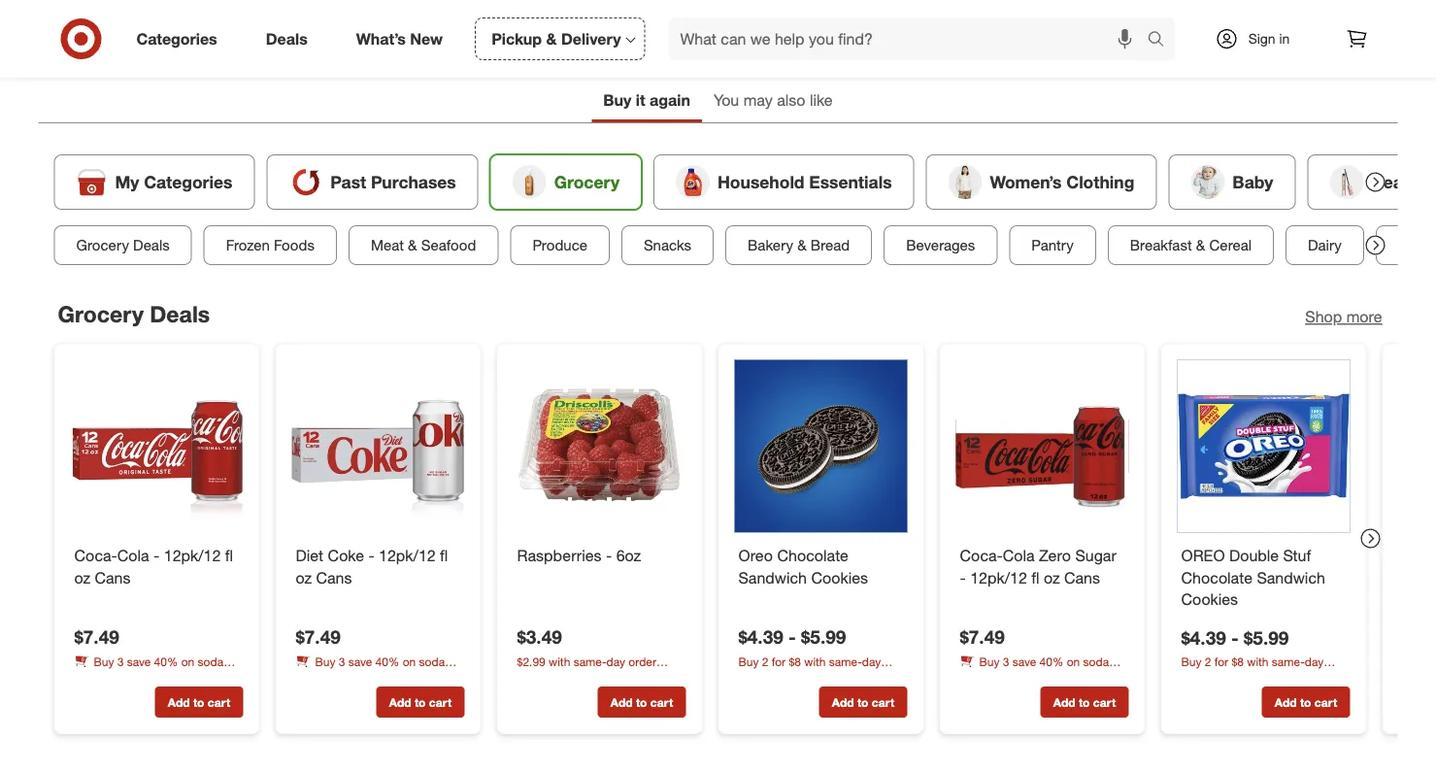 Task type: vqa. For each thing, say whether or not it's contained in the screenshot.
2nd 99 from the right
no



Task type: describe. For each thing, give the bounding box(es) containing it.
deals inside button
[[133, 236, 170, 254]]

add for raspberries - 6oz
[[611, 695, 633, 710]]

buy it again
[[604, 91, 691, 110]]

baby button
[[1169, 154, 1296, 210]]

add to cart for coca-cola - 12pk/12 fl oz cans
[[168, 695, 230, 710]]

buy 3 save 40% on soda 12-pks for diet coke - 12pk/12 fl oz cans
[[296, 654, 445, 685]]

new
[[410, 29, 443, 48]]

household
[[718, 172, 805, 192]]

pantry button
[[1010, 225, 1097, 265]]

foods
[[274, 236, 315, 254]]

add for coca-cola - 12pk/12 fl oz cans
[[168, 695, 190, 710]]

shop more
[[1306, 307, 1383, 326]]

add to cart button for coca-cola zero sugar - 12pk/12 fl oz cans
[[1041, 687, 1129, 718]]

what's
[[356, 29, 406, 48]]

soda for coca-cola - 12pk/12 fl oz cans
[[198, 654, 224, 669]]

cans inside the coca-cola zero sugar - 12pk/12 fl oz cans
[[1065, 568, 1101, 587]]

stuf
[[1284, 546, 1312, 565]]

$2.99 with same-day order services button
[[517, 653, 686, 685]]

to for oreo chocolate sandwich cookies
[[858, 695, 869, 710]]

add to cart for diet coke - 12pk/12 fl oz cans
[[389, 695, 452, 710]]

what's new link
[[340, 17, 467, 60]]

past purchases button
[[267, 154, 479, 210]]

same- inside $3.49 $2.99 with same-day order services
[[574, 654, 607, 669]]

coca- for oz
[[74, 546, 117, 565]]

$7.49 for coca-cola - 12pk/12 fl oz cans
[[74, 626, 119, 649]]

with for oreo chocolate sandwich cookies
[[805, 654, 826, 669]]

12- for coca-cola - 12pk/12 fl oz cans
[[74, 671, 92, 685]]

produce
[[533, 236, 588, 254]]

categories inside "link"
[[137, 29, 217, 48]]

double
[[1230, 546, 1280, 565]]

add to cart button for oreo chocolate sandwich cookies
[[819, 687, 908, 718]]

like
[[810, 91, 833, 110]]

sign
[[1249, 30, 1276, 47]]

breakfast
[[1131, 236, 1193, 254]]

deals link
[[249, 17, 332, 60]]

services for oreo double stuf chocolate sandwich cookies
[[1213, 671, 1256, 686]]

add to cart for oreo chocolate sandwich cookies
[[832, 695, 895, 710]]

soda for diet coke - 12pk/12 fl oz cans
[[419, 654, 445, 669]]

3 for diet coke - 12pk/12 fl oz cans
[[339, 654, 345, 669]]

bakery
[[748, 236, 794, 254]]

- inside coca-cola - 12pk/12 fl oz cans
[[154, 546, 160, 565]]

items for oreo double stuf chocolate sandwich cookies
[[1311, 671, 1339, 686]]

2 for oreo double stuf chocolate sandwich cookies
[[1205, 655, 1212, 669]]

add to cart for coca-cola zero sugar - 12pk/12 fl oz cans
[[1054, 695, 1116, 710]]

grocery inside button
[[76, 236, 129, 254]]

sign in link
[[1199, 17, 1321, 60]]

my categories button
[[54, 154, 255, 210]]

also
[[777, 91, 806, 110]]

cookies inside the oreo chocolate sandwich cookies
[[812, 568, 869, 587]]

categories link
[[120, 17, 242, 60]]

bread
[[811, 236, 850, 254]]

to for oreo double stuf chocolate sandwich cookies
[[1301, 695, 1312, 710]]

grocery button
[[490, 154, 642, 210]]

oreo
[[739, 546, 773, 565]]

grocery inside button
[[554, 172, 620, 192]]

- inside diet coke - 12pk/12 fl oz cans
[[369, 546, 375, 565]]

coca- for 12pk/12
[[960, 546, 1003, 565]]

buy 3 save 40% on soda 12-pks button for coca-cola zero sugar - 12pk/12 fl oz cans
[[960, 653, 1129, 685]]

snacks button
[[622, 225, 714, 265]]

diet coke - 12pk/12 fl oz cans link
[[296, 545, 461, 589]]

what's new
[[356, 29, 443, 48]]

women's
[[991, 172, 1062, 192]]

add to cart for raspberries - 6oz
[[611, 695, 673, 710]]

coca-cola zero sugar - 12pk/12 fl oz cans
[[960, 546, 1117, 587]]

cola for cans
[[117, 546, 149, 565]]

add to cart button for oreo double stuf chocolate sandwich cookies
[[1263, 687, 1351, 718]]

chocolate inside oreo double stuf chocolate sandwich cookies
[[1182, 568, 1253, 587]]

oreo double stuf chocolate sandwich cookies link
[[1182, 545, 1347, 611]]

add to cart button for raspberries - 6oz
[[598, 687, 686, 718]]

$3.49
[[517, 626, 562, 649]]

order for oreo double stuf chocolate sandwich cookies
[[1182, 671, 1210, 686]]

breakfast & cereal
[[1131, 236, 1252, 254]]

$4.39 for oreo double stuf chocolate sandwich cookies
[[1182, 627, 1227, 649]]

baby
[[1233, 172, 1274, 192]]

on for diet coke - 12pk/12 fl oz cans
[[403, 654, 416, 669]]

oreo chocolate sandwich cookies
[[739, 546, 869, 587]]

zero
[[1040, 546, 1072, 565]]

12- for diet coke - 12pk/12 fl oz cans
[[296, 671, 313, 685]]

buy 3 save 40% on soda 12-pks for coca-cola - 12pk/12 fl oz cans
[[74, 654, 224, 685]]

my categories
[[115, 172, 233, 192]]

services for oreo chocolate sandwich cookies
[[770, 671, 813, 685]]

search button
[[1139, 17, 1186, 64]]

my
[[115, 172, 139, 192]]

12pk/12 for diet coke - 12pk/12 fl oz cans
[[379, 546, 436, 565]]

$4.39 - $5.99 buy 2 for $8 with same-day order services on select items for cookies
[[739, 626, 896, 685]]

cart for coca-cola zero sugar - 12pk/12 fl oz cans
[[1094, 695, 1116, 710]]

$4.39 - $5.99 buy 2 for $8 with same-day order services on select items for chocolate
[[1182, 627, 1339, 686]]

cart for coca-cola - 12pk/12 fl oz cans
[[208, 695, 230, 710]]

same- for oreo double stuf chocolate sandwich cookies
[[1273, 655, 1306, 669]]

snacks
[[644, 236, 692, 254]]

household essentials
[[718, 172, 892, 192]]

buy 3 save 40% on soda 12-pks button for diet coke - 12pk/12 fl oz cans
[[296, 653, 465, 685]]

pks for coca-cola - 12pk/12 fl oz cans
[[92, 671, 110, 685]]

buy 3 save 40% on soda 12-pks for coca-cola zero sugar - 12pk/12 fl oz cans
[[960, 654, 1110, 685]]

household essentials button
[[654, 154, 915, 210]]

purchases
[[371, 172, 456, 192]]

0 vertical spatial deals
[[266, 29, 308, 48]]

categories inside button
[[144, 172, 233, 192]]

dairy
[[1309, 236, 1343, 254]]

for for oreo chocolate sandwich cookies
[[772, 654, 786, 669]]

40% for coca-cola zero sugar - 12pk/12 fl oz cans
[[1040, 654, 1064, 669]]

dairy button
[[1286, 225, 1365, 265]]

beverages button
[[884, 225, 998, 265]]

grocery deals button
[[54, 225, 192, 265]]

oz for diet coke - 12pk/12 fl oz cans
[[296, 568, 312, 587]]

oz for coca-cola - 12pk/12 fl oz cans
[[74, 568, 90, 587]]

buy 3 save 40% on soda 12-pks button for coca-cola - 12pk/12 fl oz cans
[[74, 653, 243, 685]]

diet
[[296, 546, 324, 565]]

sugar
[[1076, 546, 1117, 565]]

cart for raspberries - 6oz
[[651, 695, 673, 710]]

& for meat
[[408, 236, 417, 254]]

produce button
[[510, 225, 610, 265]]

may
[[744, 91, 773, 110]]

day inside $3.49 $2.99 with same-day order services
[[607, 654, 626, 669]]

1 vertical spatial grocery deals
[[58, 300, 210, 327]]

soda for coca-cola zero sugar - 12pk/12 fl oz cans
[[1084, 654, 1110, 669]]

& for pickup
[[546, 29, 557, 48]]

dish up for less image
[[136, 0, 1301, 63]]

with inside $3.49 $2.99 with same-day order services
[[549, 654, 571, 669]]

buy it again link
[[592, 82, 702, 122]]

to for raspberries - 6oz
[[636, 695, 647, 710]]

items for oreo chocolate sandwich cookies
[[868, 671, 896, 685]]

add for oreo chocolate sandwich cookies
[[832, 695, 855, 710]]

save for diet coke - 12pk/12 fl oz cans
[[349, 654, 372, 669]]

to for diet coke - 12pk/12 fl oz cans
[[415, 695, 426, 710]]

$4.39 for oreo chocolate sandwich cookies
[[739, 626, 784, 649]]

What can we help you find? suggestions appear below search field
[[669, 17, 1153, 60]]

diet coke - 12pk/12 fl oz cans
[[296, 546, 448, 587]]

seafood
[[421, 236, 476, 254]]

shop
[[1306, 307, 1343, 326]]

add for oreo double stuf chocolate sandwich cookies
[[1275, 695, 1298, 710]]

2 vertical spatial deals
[[150, 300, 210, 327]]

add to cart for oreo double stuf chocolate sandwich cookies
[[1275, 695, 1338, 710]]

women's clothing button
[[926, 154, 1157, 210]]

again
[[650, 91, 691, 110]]



Task type: locate. For each thing, give the bounding box(es) containing it.
5 to from the left
[[1079, 695, 1090, 710]]

oz inside coca-cola - 12pk/12 fl oz cans
[[74, 568, 90, 587]]

deals left what's
[[266, 29, 308, 48]]

women's clothing
[[991, 172, 1135, 192]]

6 to from the left
[[1301, 695, 1312, 710]]

save for coca-cola zero sugar - 12pk/12 fl oz cans
[[1013, 654, 1037, 669]]

2 horizontal spatial buy 3 save 40% on soda 12-pks button
[[960, 653, 1129, 685]]

$7.49 down diet
[[296, 626, 341, 649]]

2 3 from the left
[[339, 654, 345, 669]]

0 vertical spatial grocery deals
[[76, 236, 170, 254]]

2 save from the left
[[349, 654, 372, 669]]

& left cereal
[[1197, 236, 1206, 254]]

3 same- from the left
[[1273, 655, 1306, 669]]

bakery & bread
[[748, 236, 850, 254]]

12pk/12 inside the coca-cola zero sugar - 12pk/12 fl oz cans
[[971, 568, 1028, 587]]

0 horizontal spatial buy 3 save 40% on soda 12-pks
[[74, 654, 224, 685]]

meat & seafood
[[371, 236, 476, 254]]

2 pks from the left
[[313, 671, 332, 685]]

add for coca-cola zero sugar - 12pk/12 fl oz cans
[[1054, 695, 1076, 710]]

3 12- from the left
[[960, 671, 978, 685]]

2 cans from the left
[[316, 568, 352, 587]]

cans for cola
[[95, 568, 131, 587]]

1 horizontal spatial $4.39
[[1182, 627, 1227, 649]]

4 cart from the left
[[872, 695, 895, 710]]

coca-cola zero sugar - 12pk/12 fl oz cans link
[[960, 545, 1126, 589]]

1 cans from the left
[[95, 568, 131, 587]]

1 add from the left
[[168, 695, 190, 710]]

0 vertical spatial categories
[[137, 29, 217, 48]]

& left bread
[[798, 236, 807, 254]]

day for oreo chocolate sandwich cookies
[[863, 654, 881, 669]]

3 40% from the left
[[1040, 654, 1064, 669]]

cola
[[117, 546, 149, 565], [1003, 546, 1035, 565]]

oreo chocolate sandwich cookies link
[[739, 545, 904, 589]]

2 2 from the left
[[1205, 655, 1212, 669]]

2 buy 3 save 40% on soda 12-pks from the left
[[296, 654, 445, 685]]

$7.49 down the coca-cola zero sugar - 12pk/12 fl oz cans
[[960, 626, 1005, 649]]

2 oz from the left
[[296, 568, 312, 587]]

save for coca-cola - 12pk/12 fl oz cans
[[127, 654, 151, 669]]

bakery & bread button
[[726, 225, 873, 265]]

buy 2 for $8 with same-day order services on select items button for chocolate
[[1182, 654, 1351, 686]]

$5.99 down oreo chocolate sandwich cookies link at right
[[802, 626, 847, 649]]

0 horizontal spatial 2
[[762, 654, 769, 669]]

2 horizontal spatial same-
[[1273, 655, 1306, 669]]

1 save from the left
[[127, 654, 151, 669]]

3 to from the left
[[636, 695, 647, 710]]

$7.49 for coca-cola zero sugar - 12pk/12 fl oz cans
[[960, 626, 1005, 649]]

2 coca- from the left
[[960, 546, 1003, 565]]

save down coca-cola - 12pk/12 fl oz cans
[[127, 654, 151, 669]]

1 horizontal spatial buy 3 save 40% on soda 12-pks button
[[296, 653, 465, 685]]

4 add from the left
[[832, 695, 855, 710]]

0 horizontal spatial fl
[[225, 546, 233, 565]]

1 horizontal spatial fl
[[440, 546, 448, 565]]

2 with from the left
[[805, 654, 826, 669]]

buy
[[604, 91, 632, 110], [94, 654, 114, 669], [315, 654, 336, 669], [739, 654, 759, 669], [980, 654, 1000, 669], [1182, 655, 1202, 669]]

1 horizontal spatial save
[[349, 654, 372, 669]]

3 cart from the left
[[651, 695, 673, 710]]

2 for from the left
[[1215, 655, 1229, 669]]

grocery deals down grocery deals button
[[58, 300, 210, 327]]

cart for diet coke - 12pk/12 fl oz cans
[[429, 695, 452, 710]]

3 day from the left
[[1306, 655, 1324, 669]]

services inside $3.49 $2.99 with same-day order services
[[517, 671, 561, 685]]

more
[[1347, 307, 1383, 326]]

1 horizontal spatial sandwich
[[1258, 568, 1326, 587]]

3 buy 3 save 40% on soda 12-pks from the left
[[960, 654, 1110, 685]]

select for oreo chocolate sandwich cookies
[[833, 671, 864, 685]]

you
[[714, 91, 740, 110]]

add to cart
[[168, 695, 230, 710], [389, 695, 452, 710], [611, 695, 673, 710], [832, 695, 895, 710], [1054, 695, 1116, 710], [1275, 695, 1338, 710]]

3 pks from the left
[[978, 671, 996, 685]]

coca- inside coca-cola - 12pk/12 fl oz cans
[[74, 546, 117, 565]]

1 $7.49 from the left
[[74, 626, 119, 649]]

2 cart from the left
[[429, 695, 452, 710]]

40% down "coca-cola zero sugar - 12pk/12 fl oz cans" link
[[1040, 654, 1064, 669]]

40% down the diet coke - 12pk/12 fl oz cans link
[[376, 654, 400, 669]]

2 buy 3 save 40% on soda 12-pks button from the left
[[296, 653, 465, 685]]

0 horizontal spatial $4.39
[[739, 626, 784, 649]]

1 vertical spatial cookies
[[1182, 591, 1239, 609]]

1 horizontal spatial cookies
[[1182, 591, 1239, 609]]

1 horizontal spatial same-
[[830, 654, 863, 669]]

coca- inside the coca-cola zero sugar - 12pk/12 fl oz cans
[[960, 546, 1003, 565]]

12pk/12
[[164, 546, 221, 565], [379, 546, 436, 565], [971, 568, 1028, 587]]

essentials
[[810, 172, 892, 192]]

0 horizontal spatial services
[[517, 671, 561, 685]]

0 horizontal spatial day
[[607, 654, 626, 669]]

12pk/12 inside coca-cola - 12pk/12 fl oz cans
[[164, 546, 221, 565]]

1 3 from the left
[[117, 654, 124, 669]]

order for oreo chocolate sandwich cookies
[[739, 671, 767, 685]]

1 horizontal spatial for
[[1215, 655, 1229, 669]]

1 buy 3 save 40% on soda 12-pks button from the left
[[74, 653, 243, 685]]

$8 down the oreo chocolate sandwich cookies
[[789, 654, 801, 669]]

3 with from the left
[[1248, 655, 1269, 669]]

2 horizontal spatial fl
[[1032, 568, 1040, 587]]

grocery deals inside button
[[76, 236, 170, 254]]

pickup & delivery link
[[475, 17, 646, 60]]

1 vertical spatial grocery
[[76, 236, 129, 254]]

oreo double stuf chocolate sandwich cookies
[[1182, 546, 1326, 609]]

chocolate down 'oreo' at bottom right
[[1182, 568, 1253, 587]]

2 horizontal spatial day
[[1306, 655, 1324, 669]]

$3.49 $2.99 with same-day order services
[[517, 626, 657, 685]]

2 $8 from the left
[[1232, 655, 1245, 669]]

$8 for chocolate
[[1232, 655, 1245, 669]]

4 add to cart button from the left
[[819, 687, 908, 718]]

3 for coca-cola zero sugar - 12pk/12 fl oz cans
[[1003, 654, 1010, 669]]

3 $7.49 from the left
[[960, 626, 1005, 649]]

2 horizontal spatial buy 3 save 40% on soda 12-pks
[[960, 654, 1110, 685]]

2 for oreo chocolate sandwich cookies
[[762, 654, 769, 669]]

1 $8 from the left
[[789, 654, 801, 669]]

oz
[[74, 568, 90, 587], [296, 568, 312, 587], [1044, 568, 1061, 587]]

meat
[[371, 236, 404, 254]]

sandwich
[[739, 568, 807, 587], [1258, 568, 1326, 587]]

$5.99 for chocolate
[[1245, 627, 1290, 649]]

search
[[1139, 31, 1186, 50]]

clothing
[[1067, 172, 1135, 192]]

beauty button
[[1308, 154, 1437, 210]]

1 12- from the left
[[74, 671, 92, 685]]

0 horizontal spatial 3
[[117, 654, 124, 669]]

2 horizontal spatial pks
[[978, 671, 996, 685]]

1 horizontal spatial 40%
[[376, 654, 400, 669]]

2 horizontal spatial 12-
[[960, 671, 978, 685]]

5 cart from the left
[[1094, 695, 1116, 710]]

0 vertical spatial grocery
[[554, 172, 620, 192]]

$4.39
[[739, 626, 784, 649], [1182, 627, 1227, 649]]

pks for coca-cola zero sugar - 12pk/12 fl oz cans
[[978, 671, 996, 685]]

-
[[154, 546, 160, 565], [369, 546, 375, 565], [606, 546, 612, 565], [960, 568, 966, 587], [789, 626, 796, 649], [1232, 627, 1239, 649]]

raspberries - 6oz
[[517, 546, 641, 565]]

3 soda from the left
[[1084, 654, 1110, 669]]

1 with from the left
[[549, 654, 571, 669]]

2 12- from the left
[[296, 671, 313, 685]]

1 horizontal spatial items
[[1311, 671, 1339, 686]]

shop more button
[[1306, 306, 1383, 328]]

frozen
[[226, 236, 270, 254]]

save down the coca-cola zero sugar - 12pk/12 fl oz cans
[[1013, 654, 1037, 669]]

1 horizontal spatial chocolate
[[1182, 568, 1253, 587]]

1 vertical spatial deals
[[133, 236, 170, 254]]

pantry
[[1032, 236, 1074, 254]]

$5.99 down oreo double stuf chocolate sandwich cookies link
[[1245, 627, 1290, 649]]

grocery deals down my
[[76, 236, 170, 254]]

1 horizontal spatial soda
[[419, 654, 445, 669]]

pickup
[[492, 29, 542, 48]]

0 horizontal spatial $7.49
[[74, 626, 119, 649]]

add to cart button for diet coke - 12pk/12 fl oz cans
[[376, 687, 465, 718]]

oreo double stuf chocolate sandwich cookies image
[[1178, 360, 1351, 533], [1178, 360, 1351, 533]]

cans inside coca-cola - 12pk/12 fl oz cans
[[95, 568, 131, 587]]

coca-
[[74, 546, 117, 565], [960, 546, 1003, 565]]

sandwich inside oreo double stuf chocolate sandwich cookies
[[1258, 568, 1326, 587]]

1 vertical spatial categories
[[144, 172, 233, 192]]

$5.99 for cookies
[[802, 626, 847, 649]]

raspberries - 6oz image
[[513, 360, 686, 533], [513, 360, 686, 533]]

4 to from the left
[[858, 695, 869, 710]]

for for oreo double stuf chocolate sandwich cookies
[[1215, 655, 1229, 669]]

$4.39 down 'oreo'
[[739, 626, 784, 649]]

raspberries
[[517, 546, 602, 565]]

select for oreo double stuf chocolate sandwich cookies
[[1276, 671, 1307, 686]]

raspberries - 6oz link
[[517, 545, 683, 567]]

save down diet coke - 12pk/12 fl oz cans at left
[[349, 654, 372, 669]]

order
[[629, 654, 657, 669], [739, 671, 767, 685], [1182, 671, 1210, 686]]

6 add from the left
[[1275, 695, 1298, 710]]

fl for coca-cola - 12pk/12 fl oz cans
[[225, 546, 233, 565]]

0 horizontal spatial same-
[[574, 654, 607, 669]]

with right $2.99
[[549, 654, 571, 669]]

12-
[[74, 671, 92, 685], [296, 671, 313, 685], [960, 671, 978, 685]]

40% for coca-cola - 12pk/12 fl oz cans
[[154, 654, 178, 669]]

2 horizontal spatial services
[[1213, 671, 1256, 686]]

2 horizontal spatial with
[[1248, 655, 1269, 669]]

cart for oreo double stuf chocolate sandwich cookies
[[1315, 695, 1338, 710]]

0 horizontal spatial with
[[549, 654, 571, 669]]

2 add from the left
[[389, 695, 412, 710]]

0 horizontal spatial cola
[[117, 546, 149, 565]]

buy 2 for $8 with same-day order services on select items button
[[739, 653, 908, 685], [1182, 654, 1351, 686]]

chocolate inside the oreo chocolate sandwich cookies
[[778, 546, 849, 565]]

6 add to cart button from the left
[[1263, 687, 1351, 718]]

2 horizontal spatial oz
[[1044, 568, 1061, 587]]

day for oreo double stuf chocolate sandwich cookies
[[1306, 655, 1324, 669]]

1 2 from the left
[[762, 654, 769, 669]]

services
[[517, 671, 561, 685], [770, 671, 813, 685], [1213, 671, 1256, 686]]

0 horizontal spatial $5.99
[[802, 626, 847, 649]]

fl for diet coke - 12pk/12 fl oz cans
[[440, 546, 448, 565]]

deals down grocery deals button
[[150, 300, 210, 327]]

1 horizontal spatial with
[[805, 654, 826, 669]]

fl inside the coca-cola zero sugar - 12pk/12 fl oz cans
[[1032, 568, 1040, 587]]

40% down coca-cola - 12pk/12 fl oz cans 'link'
[[154, 654, 178, 669]]

chocolate right 'oreo'
[[778, 546, 849, 565]]

oz inside diet coke - 12pk/12 fl oz cans
[[296, 568, 312, 587]]

1 to from the left
[[193, 695, 204, 710]]

frozen foods button
[[204, 225, 337, 265]]

beauty
[[1372, 172, 1429, 192]]

0 horizontal spatial 12pk/12
[[164, 546, 221, 565]]

day
[[607, 654, 626, 669], [863, 654, 881, 669], [1306, 655, 1324, 669]]

coca-cola zero sugar - 12pk/12 fl oz cans image
[[956, 360, 1129, 533], [956, 360, 1129, 533]]

2 horizontal spatial 3
[[1003, 654, 1010, 669]]

coke
[[328, 546, 364, 565]]

2 horizontal spatial 40%
[[1040, 654, 1064, 669]]

grocery down grocery deals button
[[58, 300, 144, 327]]

sign in
[[1249, 30, 1291, 47]]

0 vertical spatial cookies
[[812, 568, 869, 587]]

cereal
[[1210, 236, 1252, 254]]

- inside the coca-cola zero sugar - 12pk/12 fl oz cans
[[960, 568, 966, 587]]

$7.49
[[74, 626, 119, 649], [296, 626, 341, 649], [960, 626, 1005, 649]]

cart for oreo chocolate sandwich cookies
[[872, 695, 895, 710]]

2 $7.49 from the left
[[296, 626, 341, 649]]

sandwich inside the oreo chocolate sandwich cookies
[[739, 568, 807, 587]]

12pk/12 inside diet coke - 12pk/12 fl oz cans
[[379, 546, 436, 565]]

2 add to cart from the left
[[389, 695, 452, 710]]

0 horizontal spatial buy 2 for $8 with same-day order services on select items button
[[739, 653, 908, 685]]

2
[[762, 654, 769, 669], [1205, 655, 1212, 669]]

1 horizontal spatial services
[[770, 671, 813, 685]]

coca-cola - 12pk/12 fl oz cans link
[[74, 545, 239, 589]]

to for coca-cola zero sugar - 12pk/12 fl oz cans
[[1079, 695, 1090, 710]]

1 sandwich from the left
[[739, 568, 807, 587]]

&
[[546, 29, 557, 48], [408, 236, 417, 254], [798, 236, 807, 254], [1197, 236, 1206, 254]]

0 horizontal spatial buy 3 save 40% on soda 12-pks button
[[74, 653, 243, 685]]

0 horizontal spatial oz
[[74, 568, 90, 587]]

0 horizontal spatial for
[[772, 654, 786, 669]]

0 horizontal spatial $4.39 - $5.99 buy 2 for $8 with same-day order services on select items
[[739, 626, 896, 685]]

cola inside coca-cola - 12pk/12 fl oz cans
[[117, 546, 149, 565]]

0 horizontal spatial pks
[[92, 671, 110, 685]]

1 cart from the left
[[208, 695, 230, 710]]

1 for from the left
[[772, 654, 786, 669]]

$8 for cookies
[[789, 654, 801, 669]]

you may also like
[[714, 91, 833, 110]]

$8 down oreo double stuf chocolate sandwich cookies at the bottom of the page
[[1232, 655, 1245, 669]]

1 add to cart button from the left
[[155, 687, 243, 718]]

deals
[[266, 29, 308, 48], [133, 236, 170, 254], [150, 300, 210, 327]]

1 horizontal spatial $7.49
[[296, 626, 341, 649]]

1 horizontal spatial buy 2 for $8 with same-day order services on select items button
[[1182, 654, 1351, 686]]

1 horizontal spatial cans
[[316, 568, 352, 587]]

2 soda from the left
[[419, 654, 445, 669]]

oreo chocolate sandwich cookies image
[[735, 360, 908, 533], [735, 360, 908, 533]]

pks for diet coke - 12pk/12 fl oz cans
[[313, 671, 332, 685]]

2 horizontal spatial $7.49
[[960, 626, 1005, 649]]

3 3 from the left
[[1003, 654, 1010, 669]]

1 horizontal spatial 12-
[[296, 671, 313, 685]]

2 vertical spatial grocery
[[58, 300, 144, 327]]

& right pickup
[[546, 29, 557, 48]]

1 horizontal spatial day
[[863, 654, 881, 669]]

0 horizontal spatial 12-
[[74, 671, 92, 685]]

1 cola from the left
[[117, 546, 149, 565]]

1 horizontal spatial pks
[[313, 671, 332, 685]]

2 horizontal spatial soda
[[1084, 654, 1110, 669]]

$7.49 down coca-cola - 12pk/12 fl oz cans
[[74, 626, 119, 649]]

add
[[168, 695, 190, 710], [389, 695, 412, 710], [611, 695, 633, 710], [832, 695, 855, 710], [1054, 695, 1076, 710], [1275, 695, 1298, 710]]

1 horizontal spatial coca-
[[960, 546, 1003, 565]]

cola for fl
[[1003, 546, 1035, 565]]

1 same- from the left
[[574, 654, 607, 669]]

add to cart button
[[155, 687, 243, 718], [376, 687, 465, 718], [598, 687, 686, 718], [819, 687, 908, 718], [1041, 687, 1129, 718], [1263, 687, 1351, 718]]

grocery down my
[[76, 236, 129, 254]]

1 horizontal spatial 3
[[339, 654, 345, 669]]

with down oreo chocolate sandwich cookies link at right
[[805, 654, 826, 669]]

3 add to cart from the left
[[611, 695, 673, 710]]

$7.49 for diet coke - 12pk/12 fl oz cans
[[296, 626, 341, 649]]

0 horizontal spatial 40%
[[154, 654, 178, 669]]

$2.99
[[517, 654, 546, 669]]

delivery
[[561, 29, 621, 48]]

3 buy 3 save 40% on soda 12-pks button from the left
[[960, 653, 1129, 685]]

cans for coke
[[316, 568, 352, 587]]

2 horizontal spatial save
[[1013, 654, 1037, 669]]

with for oreo double stuf chocolate sandwich cookies
[[1248, 655, 1269, 669]]

1 horizontal spatial $4.39 - $5.99 buy 2 for $8 with same-day order services on select items
[[1182, 627, 1339, 686]]

12- for coca-cola zero sugar - 12pk/12 fl oz cans
[[960, 671, 978, 685]]

oreo
[[1182, 546, 1226, 565]]

& for breakfast
[[1197, 236, 1206, 254]]

1 horizontal spatial oz
[[296, 568, 312, 587]]

cans
[[95, 568, 131, 587], [316, 568, 352, 587], [1065, 568, 1101, 587]]

3 oz from the left
[[1044, 568, 1061, 587]]

3
[[117, 654, 124, 669], [339, 654, 345, 669], [1003, 654, 1010, 669]]

diet coke - 12pk/12 fl oz cans image
[[292, 360, 465, 533], [292, 360, 465, 533]]

it
[[636, 91, 646, 110]]

1 40% from the left
[[154, 654, 178, 669]]

0 vertical spatial chocolate
[[778, 546, 849, 565]]

6 add to cart from the left
[[1275, 695, 1338, 710]]

1 horizontal spatial $5.99
[[1245, 627, 1290, 649]]

$4.39 - $5.99 buy 2 for $8 with same-day order services on select items down oreo double stuf chocolate sandwich cookies link
[[1182, 627, 1339, 686]]

0 horizontal spatial save
[[127, 654, 151, 669]]

frozen foods
[[226, 236, 315, 254]]

fl inside diet coke - 12pk/12 fl oz cans
[[440, 546, 448, 565]]

40% for diet coke - 12pk/12 fl oz cans
[[376, 654, 400, 669]]

add for diet coke - 12pk/12 fl oz cans
[[389, 695, 412, 710]]

0 horizontal spatial cans
[[95, 568, 131, 587]]

3 save from the left
[[1013, 654, 1037, 669]]

2 horizontal spatial 12pk/12
[[971, 568, 1028, 587]]

5 add to cart button from the left
[[1041, 687, 1129, 718]]

2 40% from the left
[[376, 654, 400, 669]]

sandwich down 'oreo'
[[739, 568, 807, 587]]

1 day from the left
[[607, 654, 626, 669]]

buy 2 for $8 with same-day order services on select items button for cookies
[[739, 653, 908, 685]]

to
[[193, 695, 204, 710], [415, 695, 426, 710], [636, 695, 647, 710], [858, 695, 869, 710], [1079, 695, 1090, 710], [1301, 695, 1312, 710]]

1 add to cart from the left
[[168, 695, 230, 710]]

1 horizontal spatial cola
[[1003, 546, 1035, 565]]

2 add to cart button from the left
[[376, 687, 465, 718]]

1 horizontal spatial 2
[[1205, 655, 1212, 669]]

2 horizontal spatial order
[[1182, 671, 1210, 686]]

0 horizontal spatial $8
[[789, 654, 801, 669]]

2 sandwich from the left
[[1258, 568, 1326, 587]]

12pk/12 for coca-cola - 12pk/12 fl oz cans
[[164, 546, 221, 565]]

oz inside the coca-cola zero sugar - 12pk/12 fl oz cans
[[1044, 568, 1061, 587]]

you may also like link
[[702, 82, 845, 122]]

add to cart button for coca-cola - 12pk/12 fl oz cans
[[155, 687, 243, 718]]

same-
[[574, 654, 607, 669], [830, 654, 863, 669], [1273, 655, 1306, 669]]

3 cans from the left
[[1065, 568, 1101, 587]]

40%
[[154, 654, 178, 669], [376, 654, 400, 669], [1040, 654, 1064, 669]]

6 cart from the left
[[1315, 695, 1338, 710]]

& right meat
[[408, 236, 417, 254]]

with down oreo double stuf chocolate sandwich cookies link
[[1248, 655, 1269, 669]]

pickup & delivery
[[492, 29, 621, 48]]

5 add from the left
[[1054, 695, 1076, 710]]

meat & seafood button
[[349, 225, 499, 265]]

0 horizontal spatial sandwich
[[739, 568, 807, 587]]

deals down my categories button on the left of the page
[[133, 236, 170, 254]]

coca-cola - 12pk/12 fl oz cans
[[74, 546, 233, 587]]

2 cola from the left
[[1003, 546, 1035, 565]]

on for coca-cola - 12pk/12 fl oz cans
[[181, 654, 195, 669]]

0 horizontal spatial soda
[[198, 654, 224, 669]]

1 horizontal spatial order
[[739, 671, 767, 685]]

1 buy 3 save 40% on soda 12-pks from the left
[[74, 654, 224, 685]]

beverages
[[907, 236, 976, 254]]

cola inside the coca-cola zero sugar - 12pk/12 fl oz cans
[[1003, 546, 1035, 565]]

$4.39 down oreo double stuf chocolate sandwich cookies at the bottom of the page
[[1182, 627, 1227, 649]]

2 to from the left
[[415, 695, 426, 710]]

cans inside diet coke - 12pk/12 fl oz cans
[[316, 568, 352, 587]]

buy 3 save 40% on soda 12-pks button
[[74, 653, 243, 685], [296, 653, 465, 685], [960, 653, 1129, 685]]

coca-cola - 12pk/12 fl oz cans image
[[70, 360, 243, 533], [70, 360, 243, 533]]

0 horizontal spatial chocolate
[[778, 546, 849, 565]]

past
[[331, 172, 366, 192]]

cookies inside oreo double stuf chocolate sandwich cookies
[[1182, 591, 1239, 609]]

6oz
[[617, 546, 641, 565]]

& for bakery
[[798, 236, 807, 254]]

1 horizontal spatial $8
[[1232, 655, 1245, 669]]

1 coca- from the left
[[74, 546, 117, 565]]

0 horizontal spatial coca-
[[74, 546, 117, 565]]

1 soda from the left
[[198, 654, 224, 669]]

cookies
[[812, 568, 869, 587], [1182, 591, 1239, 609]]

1 oz from the left
[[74, 568, 90, 587]]

$4.39 - $5.99 buy 2 for $8 with same-day order services on select items down oreo chocolate sandwich cookies link at right
[[739, 626, 896, 685]]

order inside $3.49 $2.99 with same-day order services
[[629, 654, 657, 669]]

0 horizontal spatial select
[[833, 671, 864, 685]]

3 for coca-cola - 12pk/12 fl oz cans
[[117, 654, 124, 669]]

0 horizontal spatial items
[[868, 671, 896, 685]]

5 add to cart from the left
[[1054, 695, 1116, 710]]

2 same- from the left
[[830, 654, 863, 669]]

1 horizontal spatial 12pk/12
[[379, 546, 436, 565]]

in
[[1280, 30, 1291, 47]]

3 add from the left
[[611, 695, 633, 710]]

fl inside coca-cola - 12pk/12 fl oz cans
[[225, 546, 233, 565]]

1 buy 2 for $8 with same-day order services on select items button from the left
[[739, 653, 908, 685]]

same- for oreo chocolate sandwich cookies
[[830, 654, 863, 669]]

2 horizontal spatial cans
[[1065, 568, 1101, 587]]

2 buy 2 for $8 with same-day order services on select items button from the left
[[1182, 654, 1351, 686]]

1 horizontal spatial buy 3 save 40% on soda 12-pks
[[296, 654, 445, 685]]

2 day from the left
[[863, 654, 881, 669]]

1 horizontal spatial select
[[1276, 671, 1307, 686]]

on for coca-cola zero sugar - 12pk/12 fl oz cans
[[1067, 654, 1081, 669]]

to for coca-cola - 12pk/12 fl oz cans
[[193, 695, 204, 710]]

sandwich down stuf
[[1258, 568, 1326, 587]]

past purchases
[[331, 172, 456, 192]]

cart
[[208, 695, 230, 710], [429, 695, 452, 710], [651, 695, 673, 710], [872, 695, 895, 710], [1094, 695, 1116, 710], [1315, 695, 1338, 710]]

1 vertical spatial chocolate
[[1182, 568, 1253, 587]]

grocery up produce
[[554, 172, 620, 192]]

0 horizontal spatial cookies
[[812, 568, 869, 587]]

3 add to cart button from the left
[[598, 687, 686, 718]]

breakfast & cereal button
[[1108, 225, 1275, 265]]

0 horizontal spatial order
[[629, 654, 657, 669]]

4 add to cart from the left
[[832, 695, 895, 710]]

1 pks from the left
[[92, 671, 110, 685]]



